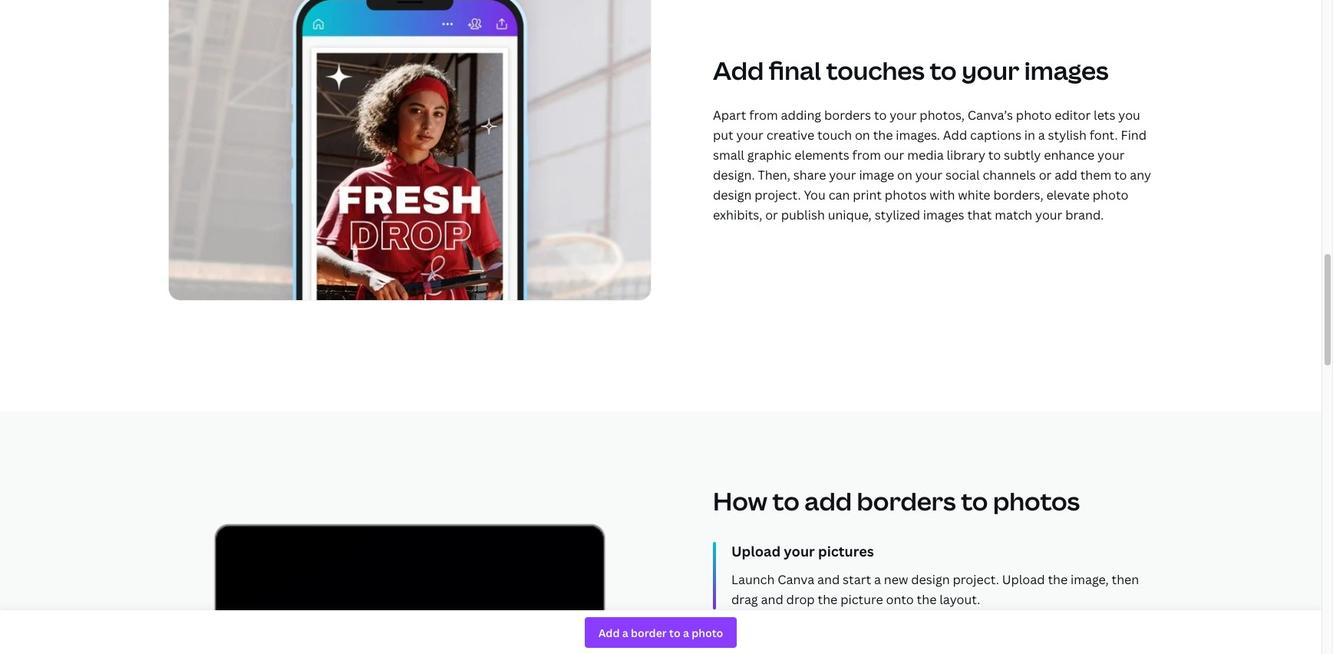 Task type: describe. For each thing, give the bounding box(es) containing it.
brand.
[[1066, 207, 1104, 223]]

subtly
[[1004, 147, 1041, 164]]

1 vertical spatial photos
[[994, 484, 1080, 518]]

borders,
[[994, 187, 1044, 203]]

your up can
[[829, 167, 857, 184]]

launch canva and start a new design project. upload the image, then drag and drop the picture onto the layout.
[[732, 571, 1140, 608]]

your down font.
[[1098, 147, 1125, 164]]

to up "upload your pictures" dropdown button
[[961, 484, 989, 518]]

canva's
[[968, 107, 1013, 124]]

0 vertical spatial photo
[[1016, 107, 1052, 124]]

photos inside apart from adding borders to your photos, canva's photo editor lets you put your creative touch on the images. add captions in a stylish font. find small graphic elements from our media library to subtly enhance your design. then, share your image on your social channels or add them to any design project. you can print photos with white borders, elevate photo exhibits, or publish unique, stylized images that match your brand.
[[885, 187, 927, 203]]

a inside apart from adding borders to your photos, canva's photo editor lets you put your creative touch on the images. add captions in a stylish font. find small graphic elements from our media library to subtly enhance your design. then, share your image on your social channels or add them to any design project. you can print photos with white borders, elevate photo exhibits, or publish unique, stylized images that match your brand.
[[1039, 127, 1046, 144]]

your down elevate
[[1036, 207, 1063, 223]]

the right onto
[[917, 591, 937, 608]]

0 vertical spatial from
[[750, 107, 778, 124]]

touch
[[818, 127, 852, 144]]

add final touches to your images
[[713, 54, 1109, 87]]

0 vertical spatial images
[[1025, 54, 1109, 87]]

share
[[794, 167, 826, 184]]

to right how
[[773, 484, 800, 518]]

unique,
[[828, 207, 872, 223]]

font.
[[1090, 127, 1118, 144]]

adding
[[781, 107, 822, 124]]

1 vertical spatial add
[[805, 484, 852, 518]]

1 vertical spatial or
[[766, 207, 778, 223]]

any
[[1130, 167, 1152, 184]]

the left 'image,'
[[1048, 571, 1068, 588]]

apart from adding borders to your photos, canva's photo editor lets you put your creative touch on the images. add captions in a stylish font. find small graphic elements from our media library to subtly enhance your design. then, share your image on your social channels or add them to any design project. you can print photos with white borders, elevate photo exhibits, or publish unique, stylized images that match your brand.
[[713, 107, 1152, 223]]

then,
[[758, 167, 791, 184]]

image,
[[1071, 571, 1109, 588]]

0 horizontal spatial and
[[761, 591, 784, 608]]

put
[[713, 127, 734, 144]]

0 vertical spatial or
[[1039, 167, 1052, 184]]

onto
[[887, 591, 914, 608]]

exhibits,
[[713, 207, 763, 223]]

drag
[[732, 591, 758, 608]]

images inside apart from adding borders to your photos, canva's photo editor lets you put your creative touch on the images. add captions in a stylish font. find small graphic elements from our media library to subtly enhance your design. then, share your image on your social channels or add them to any design project. you can print photos with white borders, elevate photo exhibits, or publish unique, stylized images that match your brand.
[[924, 207, 965, 223]]

graphic
[[748, 147, 792, 164]]

touches
[[827, 54, 925, 87]]

your right put
[[737, 127, 764, 144]]

add inside apart from adding borders to your photos, canva's photo editor lets you put your creative touch on the images. add captions in a stylish font. find small graphic elements from our media library to subtly enhance your design. then, share your image on your social channels or add them to any design project. you can print photos with white borders, elevate photo exhibits, or publish unique, stylized images that match your brand.
[[1055, 167, 1078, 184]]

photo borders feature image
[[168, 0, 652, 301]]

the right the drop on the bottom right of the page
[[818, 591, 838, 608]]

borders for adding
[[825, 107, 871, 124]]

start
[[843, 571, 871, 588]]

apart
[[713, 107, 747, 124]]

your up images. at the top right of the page
[[890, 107, 917, 124]]

library
[[947, 147, 986, 164]]

editor
[[1055, 107, 1091, 124]]

then
[[1112, 571, 1140, 588]]

how
[[713, 484, 768, 518]]

with
[[930, 187, 955, 203]]

them
[[1081, 167, 1112, 184]]

stylized
[[875, 207, 921, 223]]



Task type: vqa. For each thing, say whether or not it's contained in the screenshot.
then,
yes



Task type: locate. For each thing, give the bounding box(es) containing it.
white
[[958, 187, 991, 203]]

1 vertical spatial a
[[874, 571, 881, 588]]

to up the 'our' on the right top of page
[[874, 107, 887, 124]]

captions
[[971, 127, 1022, 144]]

to left "any" at right
[[1115, 167, 1127, 184]]

in
[[1025, 127, 1036, 144]]

and
[[818, 571, 840, 588], [761, 591, 784, 608]]

1 vertical spatial borders
[[857, 484, 956, 518]]

images.
[[896, 127, 941, 144]]

0 horizontal spatial or
[[766, 207, 778, 223]]

0 vertical spatial add
[[1055, 167, 1078, 184]]

layout.
[[940, 591, 981, 608]]

0 vertical spatial borders
[[825, 107, 871, 124]]

from
[[750, 107, 778, 124], [853, 147, 881, 164]]

photos
[[885, 187, 927, 203], [994, 484, 1080, 518]]

1 horizontal spatial and
[[818, 571, 840, 588]]

add up library
[[944, 127, 968, 144]]

1 vertical spatial upload
[[1002, 571, 1045, 588]]

a inside launch canva and start a new design project. upload the image, then drag and drop the picture onto the layout.
[[874, 571, 881, 588]]

print
[[853, 187, 882, 203]]

photo down 'them'
[[1093, 187, 1129, 203]]

0 horizontal spatial photos
[[885, 187, 927, 203]]

0 horizontal spatial from
[[750, 107, 778, 124]]

0 horizontal spatial a
[[874, 571, 881, 588]]

0 vertical spatial photos
[[885, 187, 927, 203]]

0 horizontal spatial images
[[924, 207, 965, 223]]

your down media
[[916, 167, 943, 184]]

from up image on the right top
[[853, 147, 881, 164]]

add
[[713, 54, 764, 87], [944, 127, 968, 144]]

0 vertical spatial design
[[713, 187, 752, 203]]

the inside apart from adding borders to your photos, canva's photo editor lets you put your creative touch on the images. add captions in a stylish font. find small graphic elements from our media library to subtly enhance your design. then, share your image on your social channels or add them to any design project. you can print photos with white borders, elevate photo exhibits, or publish unique, stylized images that match your brand.
[[873, 127, 893, 144]]

the
[[873, 127, 893, 144], [1048, 571, 1068, 588], [818, 591, 838, 608], [917, 591, 937, 608]]

1 vertical spatial photo
[[1093, 187, 1129, 203]]

1 horizontal spatial on
[[898, 167, 913, 184]]

0 horizontal spatial project.
[[755, 187, 801, 203]]

0 horizontal spatial photo
[[1016, 107, 1052, 124]]

enhance
[[1044, 147, 1095, 164]]

0 vertical spatial add
[[713, 54, 764, 87]]

elements
[[795, 147, 850, 164]]

1 horizontal spatial or
[[1039, 167, 1052, 184]]

add
[[1055, 167, 1078, 184], [805, 484, 852, 518]]

images up editor
[[1025, 54, 1109, 87]]

project. down then,
[[755, 187, 801, 203]]

can
[[829, 187, 850, 203]]

or left publish
[[766, 207, 778, 223]]

that
[[968, 207, 992, 223]]

design inside launch canva and start a new design project. upload the image, then drag and drop the picture onto the layout.
[[912, 571, 950, 588]]

channels
[[983, 167, 1036, 184]]

add up the pictures
[[805, 484, 852, 518]]

0 vertical spatial a
[[1039, 127, 1046, 144]]

small
[[713, 147, 745, 164]]

1 horizontal spatial photos
[[994, 484, 1080, 518]]

design
[[713, 187, 752, 203], [912, 571, 950, 588]]

picture
[[841, 591, 884, 608]]

1 horizontal spatial photo
[[1093, 187, 1129, 203]]

0 horizontal spatial upload
[[732, 542, 781, 561]]

our
[[884, 147, 905, 164]]

1 vertical spatial add
[[944, 127, 968, 144]]

a left new
[[874, 571, 881, 588]]

a right "in"
[[1039, 127, 1046, 144]]

design inside apart from adding borders to your photos, canva's photo editor lets you put your creative touch on the images. add captions in a stylish font. find small graphic elements from our media library to subtly enhance your design. then, share your image on your social channels or add them to any design project. you can print photos with white borders, elevate photo exhibits, or publish unique, stylized images that match your brand.
[[713, 187, 752, 203]]

borders up the touch
[[825, 107, 871, 124]]

add up elevate
[[1055, 167, 1078, 184]]

1 horizontal spatial upload
[[1002, 571, 1045, 588]]

0 horizontal spatial on
[[855, 127, 871, 144]]

your up canva's on the right
[[962, 54, 1020, 87]]

0 vertical spatial project.
[[755, 187, 801, 203]]

1 vertical spatial images
[[924, 207, 965, 223]]

creative
[[767, 127, 815, 144]]

1 vertical spatial design
[[912, 571, 950, 588]]

1 horizontal spatial images
[[1025, 54, 1109, 87]]

1 vertical spatial and
[[761, 591, 784, 608]]

publish
[[781, 207, 825, 223]]

your
[[962, 54, 1020, 87], [890, 107, 917, 124], [737, 127, 764, 144], [1098, 147, 1125, 164], [829, 167, 857, 184], [916, 167, 943, 184], [1036, 207, 1063, 223], [784, 542, 815, 561]]

your up canva
[[784, 542, 815, 561]]

project.
[[755, 187, 801, 203], [953, 571, 1000, 588]]

new
[[884, 571, 909, 588]]

final
[[769, 54, 822, 87]]

lets
[[1094, 107, 1116, 124]]

1 horizontal spatial design
[[912, 571, 950, 588]]

upload inside launch canva and start a new design project. upload the image, then drag and drop the picture onto the layout.
[[1002, 571, 1045, 588]]

you
[[804, 187, 826, 203]]

images
[[1025, 54, 1109, 87], [924, 207, 965, 223]]

design down "upload your pictures" dropdown button
[[912, 571, 950, 588]]

1 horizontal spatial from
[[853, 147, 881, 164]]

and left start
[[818, 571, 840, 588]]

from up creative
[[750, 107, 778, 124]]

0 vertical spatial on
[[855, 127, 871, 144]]

1 vertical spatial project.
[[953, 571, 1000, 588]]

photos,
[[920, 107, 965, 124]]

1 horizontal spatial a
[[1039, 127, 1046, 144]]

stylish
[[1049, 127, 1087, 144]]

design.
[[713, 167, 755, 184]]

how to add borders to photos
[[713, 484, 1080, 518]]

project. inside apart from adding borders to your photos, canva's photo editor lets you put your creative touch on the images. add captions in a stylish font. find small graphic elements from our media library to subtly enhance your design. then, share your image on your social channels or add them to any design project. you can print photos with white borders, elevate photo exhibits, or publish unique, stylized images that match your brand.
[[755, 187, 801, 203]]

canva
[[778, 571, 815, 588]]

0 vertical spatial and
[[818, 571, 840, 588]]

upload left 'image,'
[[1002, 571, 1045, 588]]

1 horizontal spatial add
[[944, 127, 968, 144]]

to
[[930, 54, 957, 87], [874, 107, 887, 124], [989, 147, 1001, 164], [1115, 167, 1127, 184], [773, 484, 800, 518], [961, 484, 989, 518]]

upload your pictures button
[[732, 542, 1154, 561]]

or
[[1039, 167, 1052, 184], [766, 207, 778, 223]]

images down with
[[924, 207, 965, 223]]

elevate
[[1047, 187, 1090, 203]]

launch
[[732, 571, 775, 588]]

1 horizontal spatial project.
[[953, 571, 1000, 588]]

0 horizontal spatial add
[[805, 484, 852, 518]]

on right the touch
[[855, 127, 871, 144]]

project. inside launch canva and start a new design project. upload the image, then drag and drop the picture onto the layout.
[[953, 571, 1000, 588]]

on
[[855, 127, 871, 144], [898, 167, 913, 184]]

on down the 'our' on the right top of page
[[898, 167, 913, 184]]

image
[[859, 167, 895, 184]]

borders
[[825, 107, 871, 124], [857, 484, 956, 518]]

design down design.
[[713, 187, 752, 203]]

pictures
[[818, 542, 874, 561]]

to down captions
[[989, 147, 1001, 164]]

0 horizontal spatial add
[[713, 54, 764, 87]]

the up the 'our' on the right top of page
[[873, 127, 893, 144]]

add inside apart from adding borders to your photos, canva's photo editor lets you put your creative touch on the images. add captions in a stylish font. find small graphic elements from our media library to subtly enhance your design. then, share your image on your social channels or add them to any design project. you can print photos with white borders, elevate photo exhibits, or publish unique, stylized images that match your brand.
[[944, 127, 968, 144]]

drop
[[787, 591, 815, 608]]

upload
[[732, 542, 781, 561], [1002, 571, 1045, 588]]

1 horizontal spatial add
[[1055, 167, 1078, 184]]

media
[[908, 147, 944, 164]]

or up elevate
[[1039, 167, 1052, 184]]

borders for add
[[857, 484, 956, 518]]

upload your pictures
[[732, 542, 874, 561]]

photo
[[1016, 107, 1052, 124], [1093, 187, 1129, 203]]

match
[[995, 207, 1033, 223]]

photo up "in"
[[1016, 107, 1052, 124]]

1 vertical spatial from
[[853, 147, 881, 164]]

0 horizontal spatial design
[[713, 187, 752, 203]]

project. up layout.
[[953, 571, 1000, 588]]

borders up "upload your pictures" dropdown button
[[857, 484, 956, 518]]

social
[[946, 167, 980, 184]]

a
[[1039, 127, 1046, 144], [874, 571, 881, 588]]

find
[[1121, 127, 1147, 144]]

add up apart
[[713, 54, 764, 87]]

borders inside apart from adding borders to your photos, canva's photo editor lets you put your creative touch on the images. add captions in a stylish font. find small graphic elements from our media library to subtly enhance your design. then, share your image on your social channels or add them to any design project. you can print photos with white borders, elevate photo exhibits, or publish unique, stylized images that match your brand.
[[825, 107, 871, 124]]

0 vertical spatial upload
[[732, 542, 781, 561]]

upload up launch
[[732, 542, 781, 561]]

1 vertical spatial on
[[898, 167, 913, 184]]

to up the photos,
[[930, 54, 957, 87]]

you
[[1119, 107, 1141, 124]]

and right drag
[[761, 591, 784, 608]]



